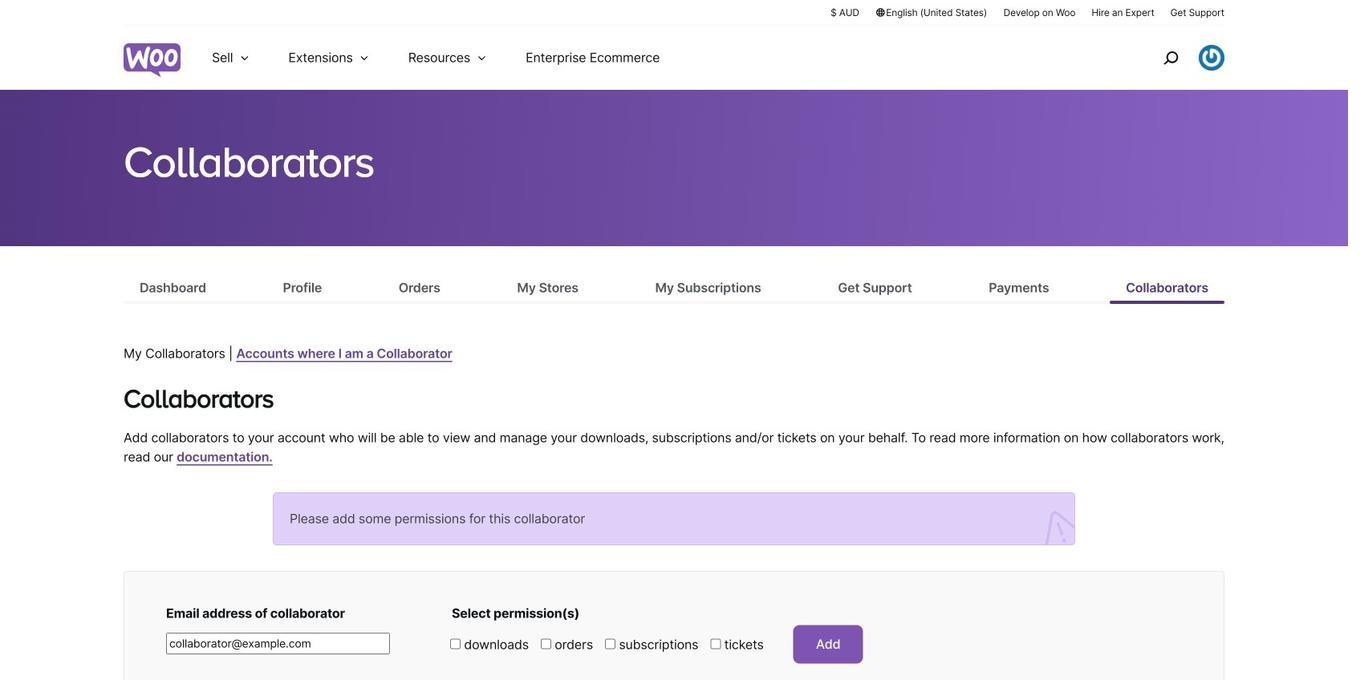Task type: locate. For each thing, give the bounding box(es) containing it.
None checkbox
[[450, 639, 461, 650], [541, 639, 551, 650], [450, 639, 461, 650], [541, 639, 551, 650]]

None checkbox
[[605, 639, 615, 650], [710, 639, 721, 650], [605, 639, 615, 650], [710, 639, 721, 650]]



Task type: vqa. For each thing, say whether or not it's contained in the screenshot.
Gravatar image
no



Task type: describe. For each thing, give the bounding box(es) containing it.
service navigation menu element
[[1129, 32, 1224, 84]]

open account menu image
[[1199, 45, 1224, 71]]

search image
[[1158, 45, 1184, 71]]



